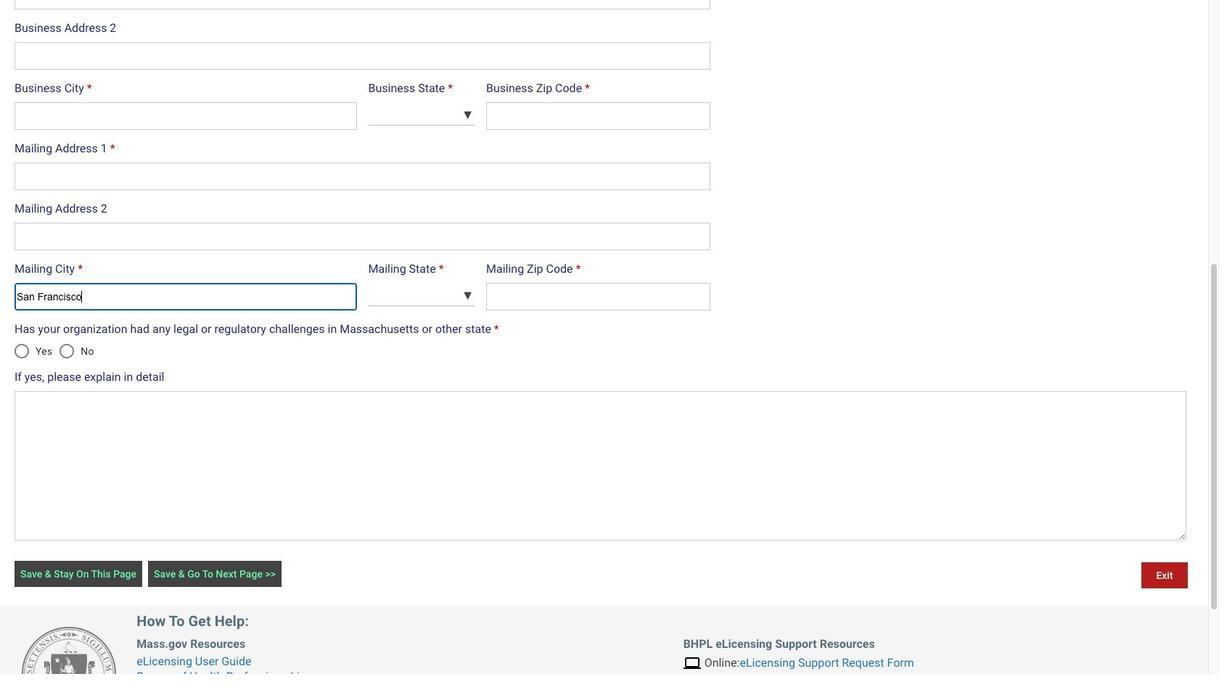 Task type: describe. For each thing, give the bounding box(es) containing it.
massachusetts state seal image
[[22, 627, 116, 674]]



Task type: vqa. For each thing, say whether or not it's contained in the screenshot.
FORMAT: 111-111-1111 text box
no



Task type: locate. For each thing, give the bounding box(es) containing it.
None text field
[[15, 163, 711, 190], [15, 223, 711, 250], [486, 283, 711, 311], [15, 163, 711, 190], [15, 223, 711, 250], [486, 283, 711, 311]]

None text field
[[15, 0, 711, 9], [15, 42, 711, 70], [15, 102, 357, 130], [486, 102, 711, 130], [15, 283, 357, 311], [15, 391, 1187, 541], [15, 0, 711, 9], [15, 42, 711, 70], [15, 102, 357, 130], [486, 102, 711, 130], [15, 283, 357, 311], [15, 391, 1187, 541]]

option group
[[6, 334, 102, 369]]



